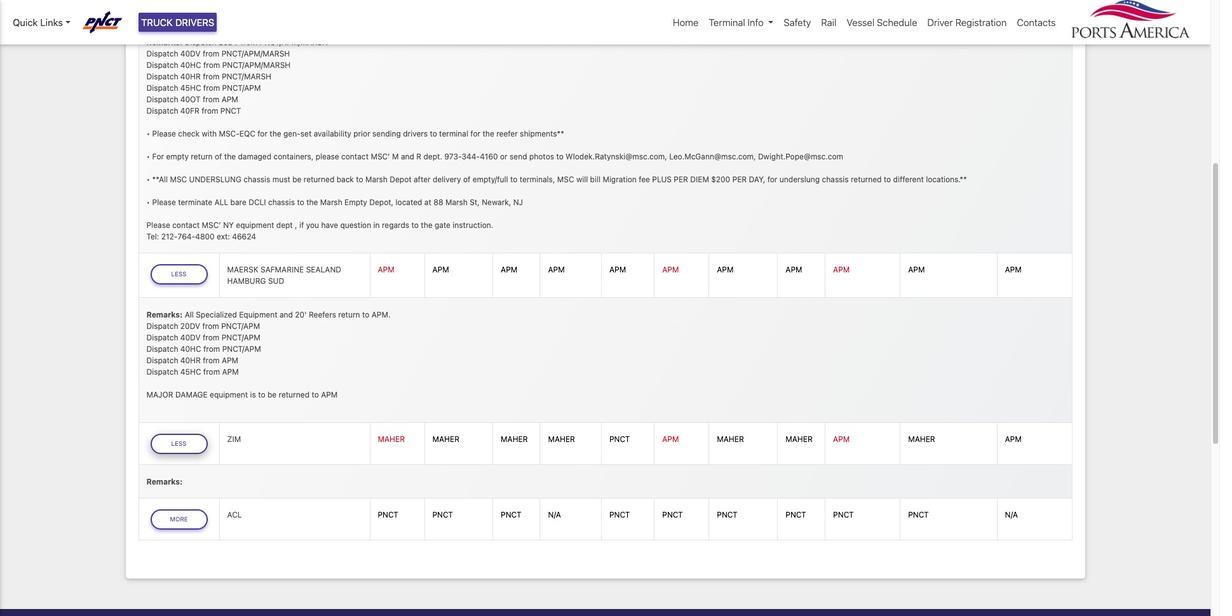 Task type: vqa. For each thing, say whether or not it's contained in the screenshot.
'sending'
yes



Task type: describe. For each thing, give the bounding box(es) containing it.
212-
[[161, 232, 178, 241]]

•  for empty return of the damaged containers, please contact msc' m and r dept. 973-344-4160 or send photos  to wlodek.ratynski@msc.com, leo.mcgann@msc.com, dwight.pope@msc.com
[[147, 152, 844, 161]]

regards
[[382, 220, 409, 230]]

0 vertical spatial contact
[[341, 152, 369, 161]]

set
[[301, 129, 312, 138]]

to inside please contact msc' ny equipment dept , if you have question in regards to the gate instruction. tel: 212-764-4800 ext: 46624
[[412, 220, 419, 230]]

1 vertical spatial equipment
[[210, 390, 248, 400]]

newark,
[[482, 197, 511, 207]]

pnct/apm inside remarks: dispatch 20dv from pnct/apm/marsh dispatch 40dv from pnct/apm/marsh dispatch 40hc from pnct/apm/marsh dispatch 40hr from pnct/marsh dispatch 45hc from pnct/apm dispatch 40ot from apm dispatch 40fr from pnct
[[222, 83, 261, 93]]

locations.**
[[926, 175, 967, 184]]

bare
[[231, 197, 247, 207]]

1 horizontal spatial for
[[471, 129, 481, 138]]

diem
[[691, 175, 709, 184]]

equipment inside please contact msc' ny equipment dept , if you have question in regards to the gate instruction. tel: 212-764-4800 ext: 46624
[[236, 220, 274, 230]]

3 maher from the left
[[501, 435, 528, 445]]

• **all msc underslung chassis must be returned back to marsh depot after delivery of empty/full to terminals, msc will bill migration fee plus per diem $200 per day, for underslung chassis returned to different locations.**
[[147, 175, 967, 184]]

returned down please
[[304, 175, 335, 184]]

remarks: all specialized equipment and 20' reefers return to apm. dispatch 20dv from pnct/apm dispatch 40dv from pnct/apm dispatch 40hc from pnct/apm dispatch 40hr from apm dispatch 45hc from apm
[[147, 310, 391, 377]]

driver registration link
[[923, 10, 1012, 35]]

ext:
[[217, 232, 230, 241]]

3 remarks: from the top
[[147, 477, 183, 487]]

2 maher from the left
[[433, 435, 460, 445]]

zim
[[227, 435, 241, 445]]

empty/full
[[473, 175, 508, 184]]

apm inside remarks: dispatch 20dv from pnct/apm/marsh dispatch 40dv from pnct/apm/marsh dispatch 40hc from pnct/apm/marsh dispatch 40hr from pnct/marsh dispatch 45hc from pnct/apm dispatch 40ot from apm dispatch 40fr from pnct
[[222, 94, 238, 104]]

damaged
[[238, 152, 271, 161]]

ny
[[223, 220, 234, 230]]

m
[[392, 152, 399, 161]]

1 horizontal spatial of
[[463, 175, 471, 184]]

quick links link
[[13, 15, 70, 30]]

back
[[337, 175, 354, 184]]

0 vertical spatial msc'
[[371, 152, 390, 161]]

40fr
[[180, 106, 199, 115]]

truck drivers
[[141, 16, 214, 28]]

reefers
[[309, 310, 336, 320]]

fee
[[639, 175, 650, 184]]

sealand
[[306, 265, 341, 275]]

4800
[[195, 232, 215, 241]]

maersk safmarine sealand hamburg sud
[[227, 265, 341, 286]]

• for • please terminate all bare dcli chassis to the marsh empty depot, located at 88 marsh st, newark, nj
[[147, 197, 150, 207]]

dcli
[[249, 197, 266, 207]]

remarks: for 40hc
[[147, 37, 183, 47]]

msc-
[[219, 129, 240, 138]]

please inside please contact msc' ny equipment dept , if you have question in regards to the gate instruction. tel: 212-764-4800 ext: 46624
[[147, 220, 170, 230]]

less for zim
[[171, 441, 187, 448]]

rail
[[822, 16, 837, 28]]

links
[[40, 16, 63, 28]]

r
[[417, 152, 422, 161]]

less button for zim
[[150, 434, 208, 455]]

in
[[374, 220, 380, 230]]

if
[[299, 220, 304, 230]]

please for terminate
[[152, 197, 176, 207]]

pnct inside remarks: dispatch 20dv from pnct/apm/marsh dispatch 40dv from pnct/apm/marsh dispatch 40hc from pnct/apm/marsh dispatch 40hr from pnct/marsh dispatch 45hc from pnct/apm dispatch 40ot from apm dispatch 40fr from pnct
[[220, 106, 241, 115]]

photos
[[529, 152, 554, 161]]

underslung
[[189, 175, 241, 184]]

4 maher from the left
[[548, 435, 575, 445]]

40hr inside remarks: all specialized equipment and 20' reefers return to apm. dispatch 20dv from pnct/apm dispatch 40dv from pnct/apm dispatch 40hc from pnct/apm dispatch 40hr from apm dispatch 45hc from apm
[[180, 356, 201, 365]]

containers,
[[274, 152, 314, 161]]

1 per from the left
[[674, 175, 688, 184]]

hamburg
[[227, 277, 266, 286]]

45hc inside remarks: all specialized equipment and 20' reefers return to apm. dispatch 20dv from pnct/apm dispatch 40dv from pnct/apm dispatch 40hc from pnct/apm dispatch 40hr from apm dispatch 45hc from apm
[[180, 367, 201, 377]]

maersk
[[227, 265, 258, 275]]

quick
[[13, 16, 38, 28]]

send
[[510, 152, 527, 161]]

and inside remarks: all specialized equipment and 20' reefers return to apm. dispatch 20dv from pnct/apm dispatch 40dv from pnct/apm dispatch 40hc from pnct/apm dispatch 40hr from apm dispatch 45hc from apm
[[280, 310, 293, 320]]

1 horizontal spatial and
[[401, 152, 414, 161]]

plus
[[652, 175, 672, 184]]

• please check with msc-eqc for the gen-set availability prior sending drivers to terminal for the reefer shipments**
[[147, 129, 564, 138]]

terminal
[[439, 129, 469, 138]]

more button
[[150, 510, 208, 530]]

equipment
[[239, 310, 278, 320]]

46624
[[232, 232, 256, 241]]

apm.
[[372, 310, 391, 320]]

45hc inside remarks: dispatch 20dv from pnct/apm/marsh dispatch 40dv from pnct/apm/marsh dispatch 40hc from pnct/apm/marsh dispatch 40hr from pnct/marsh dispatch 45hc from pnct/apm dispatch 40ot from apm dispatch 40fr from pnct
[[180, 83, 201, 93]]

1 vertical spatial pnct/apm/marsh
[[222, 49, 290, 58]]

underslung
[[780, 175, 820, 184]]

dwight.pope@msc.com
[[758, 152, 844, 161]]

major damage equipment is to be returned to apm
[[147, 390, 338, 400]]

0 horizontal spatial for
[[258, 129, 268, 138]]

have
[[321, 220, 338, 230]]

with
[[202, 129, 217, 138]]

1 maher from the left
[[378, 435, 405, 445]]

driver registration
[[928, 16, 1007, 28]]

• for • **all msc underslung chassis must be returned back to marsh depot after delivery of empty/full to terminals, msc will bill migration fee plus per diem $200 per day, for underslung chassis returned to different locations.**
[[147, 175, 150, 184]]

please contact msc' ny equipment dept , if you have question in regards to the gate instruction. tel: 212-764-4800 ext: 46624
[[147, 220, 493, 241]]

the up you
[[306, 197, 318, 207]]

2 per from the left
[[733, 175, 747, 184]]

40dv inside remarks: dispatch 20dv from pnct/apm/marsh dispatch 40dv from pnct/apm/marsh dispatch 40hc from pnct/apm/marsh dispatch 40hr from pnct/marsh dispatch 45hc from pnct/apm dispatch 40ot from apm dispatch 40fr from pnct
[[180, 49, 201, 58]]

2 horizontal spatial for
[[768, 175, 778, 184]]

88
[[434, 197, 443, 207]]

chassis right underslung
[[822, 175, 849, 184]]

instruction.
[[453, 220, 493, 230]]

question
[[340, 220, 371, 230]]

delivery
[[433, 175, 461, 184]]

shipments**
[[520, 129, 564, 138]]

rail link
[[816, 10, 842, 35]]

different
[[894, 175, 924, 184]]

less button for maersk safmarine sealand hamburg sud
[[150, 265, 208, 285]]

764-
[[178, 232, 195, 241]]

less for maersk safmarine sealand hamburg sud
[[171, 271, 187, 278]]

safety link
[[779, 10, 816, 35]]

5 maher from the left
[[717, 435, 744, 445]]

you
[[306, 220, 319, 230]]

more
[[170, 516, 188, 523]]

home link
[[668, 10, 704, 35]]

empty
[[166, 152, 189, 161]]

7 maher from the left
[[909, 435, 936, 445]]

please for check
[[152, 129, 176, 138]]

located
[[396, 197, 422, 207]]

,
[[295, 220, 297, 230]]

20'
[[295, 310, 307, 320]]

0 vertical spatial be
[[293, 175, 302, 184]]

tel:
[[147, 232, 159, 241]]

or
[[500, 152, 508, 161]]



Task type: locate. For each thing, give the bounding box(es) containing it.
2 remarks: from the top
[[147, 310, 183, 320]]

1 vertical spatial please
[[152, 197, 176, 207]]

vessel schedule
[[847, 16, 918, 28]]

of up underslung
[[215, 152, 222, 161]]

2 horizontal spatial marsh
[[446, 197, 468, 207]]

marsh up depot,
[[365, 175, 388, 184]]

n/a
[[548, 511, 561, 520], [1005, 511, 1018, 520]]

equipment up 46624
[[236, 220, 274, 230]]

0 vertical spatial 40hr
[[180, 72, 201, 81]]

wlodek.ratynski@msc.com,
[[566, 152, 667, 161]]

**all
[[152, 175, 168, 184]]

the left gate
[[421, 220, 433, 230]]

returned
[[304, 175, 335, 184], [851, 175, 882, 184], [279, 390, 310, 400]]

1 horizontal spatial return
[[338, 310, 360, 320]]

1 vertical spatial 40dv
[[180, 333, 201, 343]]

40hc inside remarks: all specialized equipment and 20' reefers return to apm. dispatch 20dv from pnct/apm dispatch 40dv from pnct/apm dispatch 40hc from pnct/apm dispatch 40hr from apm dispatch 45hc from apm
[[180, 344, 201, 354]]

0 vertical spatial 20dv
[[219, 37, 239, 47]]

less button
[[150, 265, 208, 285], [150, 434, 208, 455]]

2 • from the top
[[147, 152, 150, 161]]

1 vertical spatial be
[[268, 390, 277, 400]]

• left **all
[[147, 175, 150, 184]]

msc' up 4800
[[202, 220, 221, 230]]

please down **all
[[152, 197, 176, 207]]

check
[[178, 129, 200, 138]]

973-
[[445, 152, 462, 161]]

1 n/a from the left
[[548, 511, 561, 520]]

leo.mcgann@msc.com,
[[670, 152, 756, 161]]

per left day,
[[733, 175, 747, 184]]

3 • from the top
[[147, 175, 150, 184]]

• for •  for empty return of the damaged containers, please contact msc' m and r dept. 973-344-4160 or send photos  to wlodek.ratynski@msc.com, leo.mcgann@msc.com, dwight.pope@msc.com
[[147, 152, 150, 161]]

1 horizontal spatial msc
[[557, 175, 574, 184]]

terminate
[[178, 197, 212, 207]]

vessel schedule link
[[842, 10, 923, 35]]

1 40dv from the top
[[180, 49, 201, 58]]

safmarine
[[261, 265, 304, 275]]

msc' left m at top
[[371, 152, 390, 161]]

remarks: dispatch 20dv from pnct/apm/marsh dispatch 40dv from pnct/apm/marsh dispatch 40hc from pnct/apm/marsh dispatch 40hr from pnct/marsh dispatch 45hc from pnct/apm dispatch 40ot from apm dispatch 40fr from pnct
[[147, 37, 328, 115]]

marsh up have
[[320, 197, 342, 207]]

remarks: inside remarks: dispatch 20dv from pnct/apm/marsh dispatch 40dv from pnct/apm/marsh dispatch 40hc from pnct/apm/marsh dispatch 40hr from pnct/marsh dispatch 45hc from pnct/apm dispatch 40ot from apm dispatch 40fr from pnct
[[147, 37, 183, 47]]

be right must
[[293, 175, 302, 184]]

apm
[[222, 94, 238, 104], [378, 265, 395, 275], [433, 265, 449, 275], [501, 265, 518, 275], [548, 265, 565, 275], [610, 265, 626, 275], [663, 265, 679, 275], [717, 265, 734, 275], [786, 265, 803, 275], [833, 265, 850, 275], [909, 265, 925, 275], [1005, 265, 1022, 275], [222, 356, 238, 365], [222, 367, 239, 377], [321, 390, 338, 400], [663, 435, 679, 445], [833, 435, 850, 445], [1005, 435, 1022, 445]]

drivers
[[403, 129, 428, 138]]

and left r
[[401, 152, 414, 161]]

for
[[258, 129, 268, 138], [471, 129, 481, 138], [768, 175, 778, 184]]

marsh right 88
[[446, 197, 468, 207]]

nj
[[513, 197, 523, 207]]

damage
[[175, 390, 208, 400]]

driver
[[928, 16, 953, 28]]

• up tel:
[[147, 197, 150, 207]]

• left the for
[[147, 152, 150, 161]]

equipment left is
[[210, 390, 248, 400]]

info
[[748, 16, 764, 28]]

empty
[[345, 197, 367, 207]]

1 horizontal spatial 20dv
[[219, 37, 239, 47]]

0 horizontal spatial and
[[280, 310, 293, 320]]

0 vertical spatial return
[[191, 152, 213, 161]]

2 vertical spatial please
[[147, 220, 170, 230]]

2 less from the top
[[171, 441, 187, 448]]

contact down • please check with msc-eqc for the gen-set availability prior sending drivers to terminal for the reefer shipments**
[[341, 152, 369, 161]]

20dv up pnct/marsh
[[219, 37, 239, 47]]

45hc up 40ot at left top
[[180, 83, 201, 93]]

1 vertical spatial remarks:
[[147, 310, 183, 320]]

for
[[152, 152, 164, 161]]

home
[[673, 16, 699, 28]]

return
[[191, 152, 213, 161], [338, 310, 360, 320]]

• for • please check with msc-eqc for the gen-set availability prior sending drivers to terminal for the reefer shipments**
[[147, 129, 150, 138]]

1 vertical spatial of
[[463, 175, 471, 184]]

0 vertical spatial 40dv
[[180, 49, 201, 58]]

terminals,
[[520, 175, 555, 184]]

40dv inside remarks: all specialized equipment and 20' reefers return to apm. dispatch 20dv from pnct/apm dispatch 40dv from pnct/apm dispatch 40hc from pnct/apm dispatch 40hr from apm dispatch 45hc from apm
[[180, 333, 201, 343]]

less down damage
[[171, 441, 187, 448]]

the inside please contact msc' ny equipment dept , if you have question in regards to the gate instruction. tel: 212-764-4800 ext: 46624
[[421, 220, 433, 230]]

2 40hc from the top
[[180, 344, 201, 354]]

0 vertical spatial of
[[215, 152, 222, 161]]

0 vertical spatial please
[[152, 129, 176, 138]]

4160
[[480, 152, 498, 161]]

prior
[[354, 129, 370, 138]]

acl
[[227, 511, 242, 520]]

the left the reefer
[[483, 129, 494, 138]]

specialized
[[196, 310, 237, 320]]

less button down 764-
[[150, 265, 208, 285]]

0 horizontal spatial marsh
[[320, 197, 342, 207]]

1 vertical spatial return
[[338, 310, 360, 320]]

1 vertical spatial contact
[[172, 220, 200, 230]]

1 less from the top
[[171, 271, 187, 278]]

please up tel:
[[147, 220, 170, 230]]

contact
[[341, 152, 369, 161], [172, 220, 200, 230]]

st,
[[470, 197, 480, 207]]

gen-
[[284, 129, 301, 138]]

migration
[[603, 175, 637, 184]]

return inside remarks: all specialized equipment and 20' reefers return to apm. dispatch 20dv from pnct/apm dispatch 40dv from pnct/apm dispatch 40hc from pnct/apm dispatch 40hr from apm dispatch 45hc from apm
[[338, 310, 360, 320]]

returned right is
[[279, 390, 310, 400]]

344-
[[462, 152, 480, 161]]

1 45hc from the top
[[180, 83, 201, 93]]

dept
[[276, 220, 293, 230]]

pnct/apm/marsh
[[260, 37, 328, 47], [222, 49, 290, 58], [222, 60, 291, 70]]

1 vertical spatial 45hc
[[180, 367, 201, 377]]

1 vertical spatial msc'
[[202, 220, 221, 230]]

2 40hr from the top
[[180, 356, 201, 365]]

return down with
[[191, 152, 213, 161]]

•
[[147, 129, 150, 138], [147, 152, 150, 161], [147, 175, 150, 184], [147, 197, 150, 207]]

depot
[[390, 175, 412, 184]]

0 vertical spatial pnct/apm/marsh
[[260, 37, 328, 47]]

remarks: inside remarks: all specialized equipment and 20' reefers return to apm. dispatch 20dv from pnct/apm dispatch 40dv from pnct/apm dispatch 40hc from pnct/apm dispatch 40hr from apm dispatch 45hc from apm
[[147, 310, 183, 320]]

0 horizontal spatial contact
[[172, 220, 200, 230]]

1 less button from the top
[[150, 265, 208, 285]]

40hr inside remarks: dispatch 20dv from pnct/apm/marsh dispatch 40dv from pnct/apm/marsh dispatch 40hc from pnct/apm/marsh dispatch 40hr from pnct/marsh dispatch 45hc from pnct/apm dispatch 40ot from apm dispatch 40fr from pnct
[[180, 72, 201, 81]]

quick links
[[13, 16, 63, 28]]

from
[[241, 37, 257, 47], [203, 49, 219, 58], [203, 60, 220, 70], [203, 72, 220, 81], [203, 83, 220, 93], [203, 94, 219, 104], [202, 106, 218, 115], [202, 322, 219, 331], [203, 333, 219, 343], [203, 344, 220, 354], [203, 356, 220, 365], [203, 367, 220, 377]]

eqc
[[240, 129, 255, 138]]

0 horizontal spatial msc'
[[202, 220, 221, 230]]

1 horizontal spatial marsh
[[365, 175, 388, 184]]

gate
[[435, 220, 451, 230]]

0 horizontal spatial return
[[191, 152, 213, 161]]

0 horizontal spatial 20dv
[[180, 322, 200, 331]]

40hc
[[180, 60, 201, 70], [180, 344, 201, 354]]

msc'
[[371, 152, 390, 161], [202, 220, 221, 230]]

for right 'terminal'
[[471, 129, 481, 138]]

sud
[[268, 277, 284, 286]]

2 vertical spatial remarks:
[[147, 477, 183, 487]]

40hr up 40ot at left top
[[180, 72, 201, 81]]

contact inside please contact msc' ny equipment dept , if you have question in regards to the gate instruction. tel: 212-764-4800 ext: 46624
[[172, 220, 200, 230]]

2 n/a from the left
[[1005, 511, 1018, 520]]

40hc up 40ot at left top
[[180, 60, 201, 70]]

20dv inside remarks: dispatch 20dv from pnct/apm/marsh dispatch 40dv from pnct/apm/marsh dispatch 40hc from pnct/apm/marsh dispatch 40hr from pnct/marsh dispatch 45hc from pnct/apm dispatch 40ot from apm dispatch 40fr from pnct
[[219, 37, 239, 47]]

msc' inside please contact msc' ny equipment dept , if you have question in regards to the gate instruction. tel: 212-764-4800 ext: 46624
[[202, 220, 221, 230]]

bill
[[590, 175, 601, 184]]

2 45hc from the top
[[180, 367, 201, 377]]

40hc down all at left
[[180, 344, 201, 354]]

for right the eqc
[[258, 129, 268, 138]]

to inside remarks: all specialized equipment and 20' reefers return to apm. dispatch 20dv from pnct/apm dispatch 40dv from pnct/apm dispatch 40hc from pnct/apm dispatch 40hr from apm dispatch 45hc from apm
[[362, 310, 370, 320]]

40hc inside remarks: dispatch 20dv from pnct/apm/marsh dispatch 40dv from pnct/apm/marsh dispatch 40hc from pnct/apm/marsh dispatch 40hr from pnct/marsh dispatch 45hc from pnct/apm dispatch 40ot from apm dispatch 40fr from pnct
[[180, 60, 201, 70]]

chassis up dcli
[[244, 175, 270, 184]]

per left diem
[[674, 175, 688, 184]]

the left gen-
[[270, 129, 281, 138]]

0 vertical spatial equipment
[[236, 220, 274, 230]]

to
[[430, 129, 437, 138], [556, 152, 564, 161], [356, 175, 363, 184], [510, 175, 518, 184], [884, 175, 891, 184], [297, 197, 304, 207], [412, 220, 419, 230], [362, 310, 370, 320], [258, 390, 265, 400], [312, 390, 319, 400]]

major
[[147, 390, 173, 400]]

remarks: left all at left
[[147, 310, 183, 320]]

contacts link
[[1012, 10, 1061, 35]]

per
[[674, 175, 688, 184], [733, 175, 747, 184]]

truck
[[141, 16, 173, 28]]

0 vertical spatial and
[[401, 152, 414, 161]]

6 maher from the left
[[786, 435, 813, 445]]

msc right **all
[[170, 175, 187, 184]]

terminal info link
[[704, 10, 779, 35]]

0 horizontal spatial n/a
[[548, 511, 561, 520]]

chassis down must
[[268, 197, 295, 207]]

20dv down all at left
[[180, 322, 200, 331]]

is
[[250, 390, 256, 400]]

msc left the will
[[557, 175, 574, 184]]

the
[[270, 129, 281, 138], [483, 129, 494, 138], [224, 152, 236, 161], [306, 197, 318, 207], [421, 220, 433, 230]]

1 40hr from the top
[[180, 72, 201, 81]]

1 horizontal spatial per
[[733, 175, 747, 184]]

remarks: down truck
[[147, 37, 183, 47]]

20dv
[[219, 37, 239, 47], [180, 322, 200, 331]]

availability
[[314, 129, 351, 138]]

dispatch
[[185, 37, 217, 47], [147, 49, 178, 58], [147, 60, 178, 70], [147, 72, 178, 81], [147, 83, 178, 93], [147, 94, 178, 104], [147, 106, 178, 115], [147, 322, 178, 331], [147, 333, 178, 343], [147, 344, 178, 354], [147, 356, 178, 365], [147, 367, 178, 377]]

0 vertical spatial 40hc
[[180, 60, 201, 70]]

1 msc from the left
[[170, 175, 187, 184]]

1 vertical spatial and
[[280, 310, 293, 320]]

0 horizontal spatial per
[[674, 175, 688, 184]]

please up the for
[[152, 129, 176, 138]]

dept.
[[424, 152, 442, 161]]

depot,
[[369, 197, 394, 207]]

return right reefers
[[338, 310, 360, 320]]

0 vertical spatial remarks:
[[147, 37, 183, 47]]

• left check
[[147, 129, 150, 138]]

safety
[[784, 16, 811, 28]]

45hc up damage
[[180, 367, 201, 377]]

1 vertical spatial 40hc
[[180, 344, 201, 354]]

vessel
[[847, 16, 875, 28]]

1 40hc from the top
[[180, 60, 201, 70]]

40dv down drivers
[[180, 49, 201, 58]]

1 horizontal spatial contact
[[341, 152, 369, 161]]

0 vertical spatial less
[[171, 271, 187, 278]]

0 horizontal spatial of
[[215, 152, 222, 161]]

all
[[215, 197, 228, 207]]

1 vertical spatial less button
[[150, 434, 208, 455]]

0 horizontal spatial be
[[268, 390, 277, 400]]

less button down damage
[[150, 434, 208, 455]]

the down 'msc-'
[[224, 152, 236, 161]]

4 • from the top
[[147, 197, 150, 207]]

1 horizontal spatial n/a
[[1005, 511, 1018, 520]]

1 • from the top
[[147, 129, 150, 138]]

40hr up damage
[[180, 356, 201, 365]]

0 horizontal spatial msc
[[170, 175, 187, 184]]

returned left different
[[851, 175, 882, 184]]

sending
[[373, 129, 401, 138]]

remarks: up 'more'
[[147, 477, 183, 487]]

2 msc from the left
[[557, 175, 574, 184]]

contact up 764-
[[172, 220, 200, 230]]

2 less button from the top
[[150, 434, 208, 455]]

maher
[[378, 435, 405, 445], [433, 435, 460, 445], [501, 435, 528, 445], [548, 435, 575, 445], [717, 435, 744, 445], [786, 435, 813, 445], [909, 435, 936, 445]]

remarks: for dispatch
[[147, 310, 183, 320]]

0 vertical spatial 45hc
[[180, 83, 201, 93]]

1 remarks: from the top
[[147, 37, 183, 47]]

2 40dv from the top
[[180, 333, 201, 343]]

1 vertical spatial 20dv
[[180, 322, 200, 331]]

1 vertical spatial less
[[171, 441, 187, 448]]

less down 764-
[[171, 271, 187, 278]]

1 vertical spatial 40hr
[[180, 356, 201, 365]]

must
[[273, 175, 290, 184]]

pnct/apm
[[222, 83, 261, 93], [221, 322, 260, 331], [222, 333, 260, 343], [222, 344, 261, 354]]

be right is
[[268, 390, 277, 400]]

20dv inside remarks: all specialized equipment and 20' reefers return to apm. dispatch 20dv from pnct/apm dispatch 40dv from pnct/apm dispatch 40hc from pnct/apm dispatch 40hr from apm dispatch 45hc from apm
[[180, 322, 200, 331]]

of right delivery
[[463, 175, 471, 184]]

for right day,
[[768, 175, 778, 184]]

reefer
[[497, 129, 518, 138]]

and left the 20'
[[280, 310, 293, 320]]

1 horizontal spatial msc'
[[371, 152, 390, 161]]

0 vertical spatial less button
[[150, 265, 208, 285]]

40dv down all at left
[[180, 333, 201, 343]]

1 horizontal spatial be
[[293, 175, 302, 184]]

$200
[[712, 175, 731, 184]]

2 vertical spatial pnct/apm/marsh
[[222, 60, 291, 70]]



